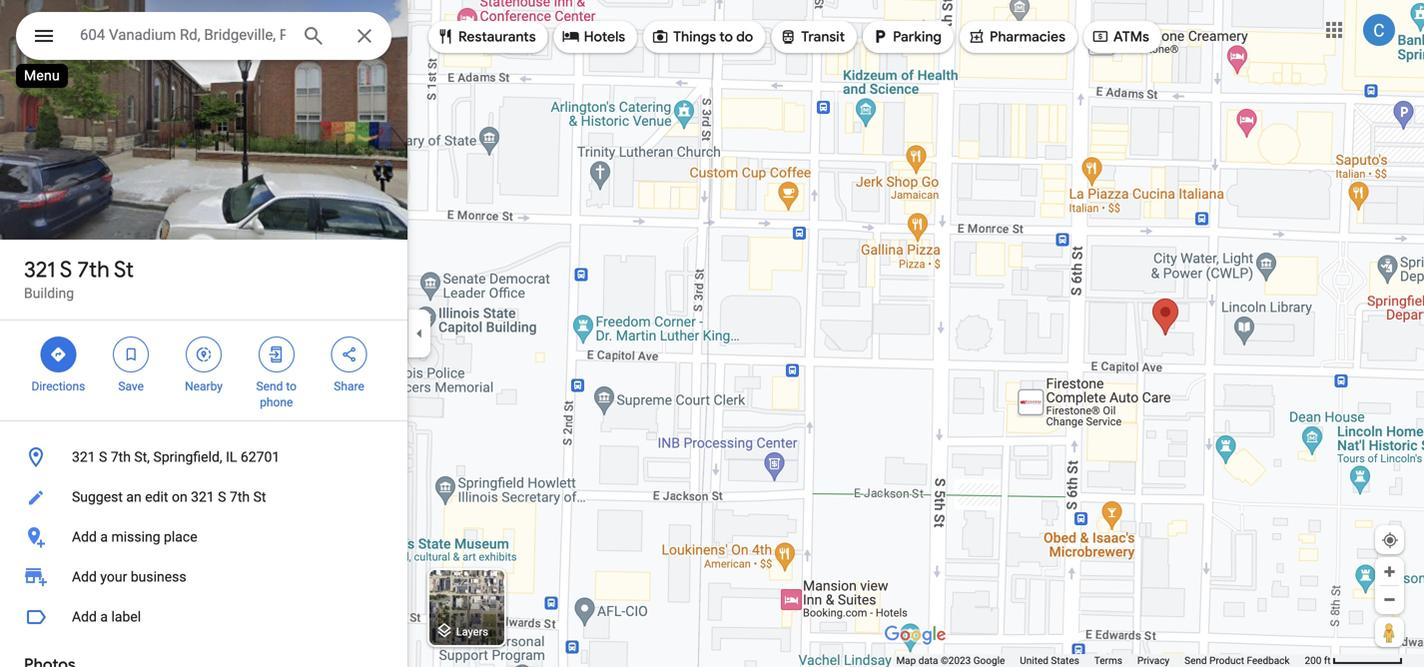 Task type: locate. For each thing, give the bounding box(es) containing it.
show your location image
[[1381, 531, 1399, 549]]


[[779, 25, 797, 47]]

321 s 7th st main content
[[0, 0, 407, 667]]

1 horizontal spatial send
[[1185, 655, 1207, 667]]

1 vertical spatial 7th
[[111, 449, 131, 465]]

st
[[114, 256, 134, 284], [253, 489, 266, 505]]

0 vertical spatial send
[[256, 379, 283, 393]]

data
[[918, 655, 938, 667]]

0 vertical spatial 7th
[[77, 256, 109, 284]]


[[968, 25, 986, 47]]

add a missing place
[[72, 529, 197, 545]]

7th inside "321 s 7th st building"
[[77, 256, 109, 284]]

 restaurants
[[436, 25, 536, 47]]

None field
[[80, 23, 286, 47]]

send up phone
[[256, 379, 283, 393]]

suggest
[[72, 489, 123, 505]]

s up building
[[60, 256, 72, 284]]

0 horizontal spatial s
[[60, 256, 72, 284]]

0 vertical spatial to
[[719, 28, 733, 46]]

1 vertical spatial to
[[286, 379, 297, 393]]

to left do
[[719, 28, 733, 46]]

 things to do
[[651, 25, 753, 47]]

1 add from the top
[[72, 529, 97, 545]]

321 right on
[[191, 489, 214, 505]]

1 horizontal spatial s
[[99, 449, 107, 465]]

add left label on the left bottom
[[72, 609, 97, 625]]

parking
[[893, 28, 942, 46]]

2 a from the top
[[100, 609, 108, 625]]

321 up building
[[24, 256, 55, 284]]

st inside button
[[253, 489, 266, 505]]

2 vertical spatial 7th
[[230, 489, 250, 505]]

add
[[72, 529, 97, 545], [72, 569, 97, 585], [72, 609, 97, 625]]


[[340, 344, 358, 366]]

0 horizontal spatial to
[[286, 379, 297, 393]]

0 horizontal spatial st
[[114, 256, 134, 284]]

send inside send to phone
[[256, 379, 283, 393]]

things
[[673, 28, 716, 46]]

 parking
[[871, 25, 942, 47]]

springfield,
[[153, 449, 222, 465]]

add left your at the left of the page
[[72, 569, 97, 585]]

s down il
[[218, 489, 226, 505]]

©2023
[[941, 655, 971, 667]]

1 vertical spatial add
[[72, 569, 97, 585]]

missing
[[111, 529, 160, 545]]

map data ©2023 google
[[896, 655, 1005, 667]]

7th
[[77, 256, 109, 284], [111, 449, 131, 465], [230, 489, 250, 505]]

 transit
[[779, 25, 845, 47]]

add inside add a label button
[[72, 609, 97, 625]]

a for missing
[[100, 529, 108, 545]]

il
[[226, 449, 237, 465]]


[[49, 344, 67, 366]]

a left "missing"
[[100, 529, 108, 545]]

2 vertical spatial s
[[218, 489, 226, 505]]

a left label on the left bottom
[[100, 609, 108, 625]]

st down 62701
[[253, 489, 266, 505]]

200 ft
[[1305, 655, 1331, 667]]

add inside add your business link
[[72, 569, 97, 585]]

 atms
[[1091, 25, 1149, 47]]

0 vertical spatial st
[[114, 256, 134, 284]]

3 add from the top
[[72, 609, 97, 625]]

send for send to phone
[[256, 379, 283, 393]]

terms
[[1094, 655, 1122, 667]]


[[195, 344, 213, 366]]

1 vertical spatial send
[[1185, 655, 1207, 667]]

1 vertical spatial st
[[253, 489, 266, 505]]

0 vertical spatial 321
[[24, 256, 55, 284]]

a
[[100, 529, 108, 545], [100, 609, 108, 625]]

1 horizontal spatial st
[[253, 489, 266, 505]]

pharmacies
[[990, 28, 1065, 46]]

product
[[1209, 655, 1244, 667]]

atms
[[1113, 28, 1149, 46]]

add your business link
[[0, 557, 407, 597]]

 button
[[16, 12, 72, 64]]

states
[[1051, 655, 1079, 667]]

1 horizontal spatial to
[[719, 28, 733, 46]]


[[562, 25, 580, 47]]

2 add from the top
[[72, 569, 97, 585]]

0 horizontal spatial 7th
[[77, 256, 109, 284]]

suggest an edit on 321 s 7th st
[[72, 489, 266, 505]]

0 horizontal spatial 321
[[24, 256, 55, 284]]

add inside add a missing place button
[[72, 529, 97, 545]]

send
[[256, 379, 283, 393], [1185, 655, 1207, 667]]

footer containing map data ©2023 google
[[896, 654, 1305, 667]]

send left product on the right of the page
[[1185, 655, 1207, 667]]

privacy button
[[1137, 654, 1170, 667]]

321 up suggest
[[72, 449, 95, 465]]

0 vertical spatial s
[[60, 256, 72, 284]]

send to phone
[[256, 379, 297, 409]]

google maps element
[[0, 0, 1424, 667]]

united states button
[[1020, 654, 1079, 667]]

1 horizontal spatial 321
[[72, 449, 95, 465]]

321
[[24, 256, 55, 284], [72, 449, 95, 465], [191, 489, 214, 505]]

send inside button
[[1185, 655, 1207, 667]]

7th for st,
[[111, 449, 131, 465]]

62701
[[241, 449, 280, 465]]


[[871, 25, 889, 47]]


[[122, 344, 140, 366]]

layers
[[456, 625, 488, 638]]

s left the st,
[[99, 449, 107, 465]]

add down suggest
[[72, 529, 97, 545]]

0 vertical spatial a
[[100, 529, 108, 545]]

footer
[[896, 654, 1305, 667]]

2 horizontal spatial 7th
[[230, 489, 250, 505]]

0 horizontal spatial send
[[256, 379, 283, 393]]

1 a from the top
[[100, 529, 108, 545]]

transit
[[801, 28, 845, 46]]

1 vertical spatial s
[[99, 449, 107, 465]]

s
[[60, 256, 72, 284], [99, 449, 107, 465], [218, 489, 226, 505]]

st up 
[[114, 256, 134, 284]]

1 vertical spatial 321
[[72, 449, 95, 465]]

1 horizontal spatial 7th
[[111, 449, 131, 465]]

s inside "321 s 7th st building"
[[60, 256, 72, 284]]

show street view coverage image
[[1375, 617, 1404, 647]]

terms button
[[1094, 654, 1122, 667]]

to up phone
[[286, 379, 297, 393]]

321 inside "321 s 7th st building"
[[24, 256, 55, 284]]

to inside  things to do
[[719, 28, 733, 46]]

nearby
[[185, 379, 223, 393]]

to
[[719, 28, 733, 46], [286, 379, 297, 393]]

1 vertical spatial a
[[100, 609, 108, 625]]

0 vertical spatial add
[[72, 529, 97, 545]]

feedback
[[1247, 655, 1290, 667]]

2 vertical spatial 321
[[191, 489, 214, 505]]

2 horizontal spatial s
[[218, 489, 226, 505]]

a for label
[[100, 609, 108, 625]]

2 vertical spatial add
[[72, 609, 97, 625]]



Task type: vqa. For each thing, say whether or not it's contained in the screenshot.
COLLAPSE SIDE PANEL image
yes



Task type: describe. For each thing, give the bounding box(es) containing it.
collapse side panel image
[[408, 323, 430, 345]]

st,
[[134, 449, 150, 465]]

 search field
[[16, 12, 391, 64]]

your
[[100, 569, 127, 585]]

an
[[126, 489, 142, 505]]

footer inside google maps element
[[896, 654, 1305, 667]]

321 for st
[[24, 256, 55, 284]]

suggest an edit on 321 s 7th st button
[[0, 477, 407, 517]]

map
[[896, 655, 916, 667]]


[[267, 344, 285, 366]]

phone
[[260, 395, 293, 409]]


[[651, 25, 669, 47]]

zoom in image
[[1382, 564, 1397, 579]]

ft
[[1324, 655, 1331, 667]]

s for st,
[[99, 449, 107, 465]]

zoom out image
[[1382, 592, 1397, 607]]

st inside "321 s 7th st building"
[[114, 256, 134, 284]]

add for add a label
[[72, 609, 97, 625]]

google account: cat marinescu  
(ecaterina.marinescu@adept.ai) image
[[1363, 14, 1395, 46]]

place
[[164, 529, 197, 545]]

hotels
[[584, 28, 625, 46]]

actions for 321 s 7th st region
[[0, 321, 407, 420]]

business
[[131, 569, 186, 585]]

google
[[973, 655, 1005, 667]]

edit
[[145, 489, 168, 505]]

save
[[118, 379, 144, 393]]

321 s 7th st, springfield, il 62701
[[72, 449, 280, 465]]

7th for st
[[77, 256, 109, 284]]

 hotels
[[562, 25, 625, 47]]

321 s 7th st, springfield, il 62701 button
[[0, 437, 407, 477]]

604 Vanadium Rd, Bridgeville, PA 15017 field
[[16, 12, 391, 60]]

321 s 7th st building
[[24, 256, 134, 302]]

add your business
[[72, 569, 186, 585]]

add for add a missing place
[[72, 529, 97, 545]]

directions
[[31, 379, 85, 393]]

privacy
[[1137, 655, 1170, 667]]

200 ft button
[[1305, 655, 1403, 667]]

building
[[24, 285, 74, 302]]

s for st
[[60, 256, 72, 284]]

to inside send to phone
[[286, 379, 297, 393]]

add a label
[[72, 609, 141, 625]]

restaurants
[[458, 28, 536, 46]]

send product feedback button
[[1185, 654, 1290, 667]]

2 horizontal spatial 321
[[191, 489, 214, 505]]

add for add your business
[[72, 569, 97, 585]]

label
[[111, 609, 141, 625]]

add a missing place button
[[0, 517, 407, 557]]

on
[[172, 489, 187, 505]]


[[1091, 25, 1109, 47]]

add a label button
[[0, 597, 407, 637]]

 pharmacies
[[968, 25, 1065, 47]]

200
[[1305, 655, 1322, 667]]

send product feedback
[[1185, 655, 1290, 667]]

321 for st,
[[72, 449, 95, 465]]

do
[[736, 28, 753, 46]]


[[32, 21, 56, 50]]

united
[[1020, 655, 1049, 667]]

none field inside 604 vanadium rd, bridgeville, pa 15017 'field'
[[80, 23, 286, 47]]

share
[[334, 379, 364, 393]]


[[436, 25, 454, 47]]

united states
[[1020, 655, 1079, 667]]

send for send product feedback
[[1185, 655, 1207, 667]]



